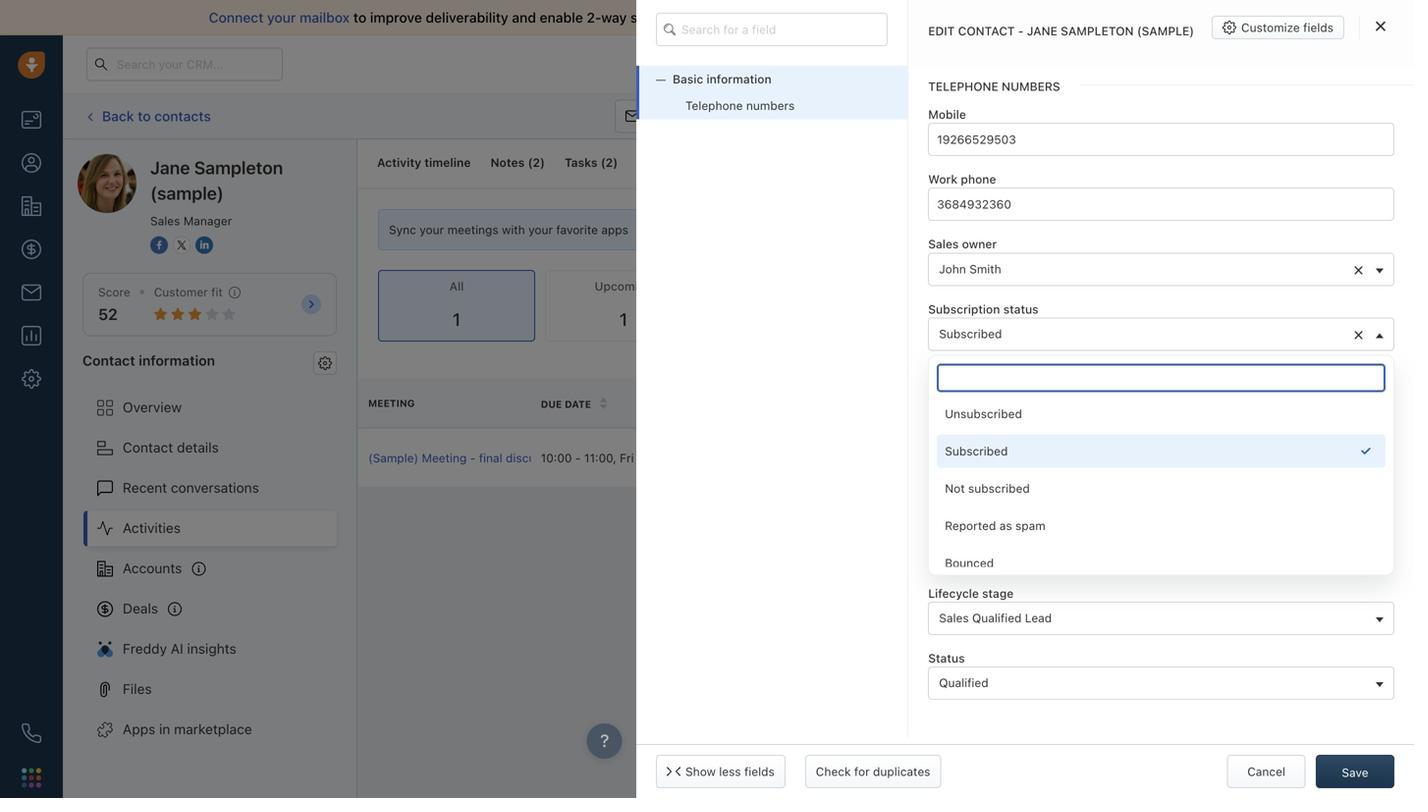 Task type: vqa. For each thing, say whether or not it's contained in the screenshot.
assignment on the top
no



Task type: describe. For each thing, give the bounding box(es) containing it.
smith inside dialog
[[970, 262, 1002, 276]]

sales for sales manager
[[150, 214, 180, 228]]

× for newsletter
[[1269, 388, 1280, 409]]

plans
[[1100, 57, 1131, 71]]

cancel button
[[1228, 755, 1306, 789]]

(sample) meeting - final discussion about the deal link
[[368, 450, 648, 467]]

favorite
[[556, 223, 598, 237]]

edit contact - jane sampleton (sample)
[[929, 24, 1195, 38]]

0 horizontal spatial meeting
[[368, 398, 415, 409]]

(sample) meeting - final discussion about the deal
[[368, 451, 648, 465]]

company
[[1116, 393, 1166, 406]]

phone
[[961, 173, 997, 186]]

add for add deal
[[1258, 109, 1280, 123]]

not subscribed option
[[937, 472, 1386, 505]]

2 horizontal spatial to
[[1103, 9, 1116, 26]]

freddy ai insights
[[123, 641, 237, 657]]

your left mailbox
[[267, 9, 296, 26]]

sync
[[389, 223, 416, 237]]

0 vertical spatial sales
[[915, 9, 949, 26]]

activities
[[123, 520, 181, 536]]

non-
[[939, 393, 968, 406]]

task
[[935, 110, 961, 123]]

sampleton inside dialog
[[1061, 24, 1134, 38]]

tasks ( 2 )
[[565, 156, 618, 169]]

add deal button
[[1228, 100, 1316, 133]]

apps
[[123, 722, 155, 738]]

reported as spam option
[[937, 509, 1386, 543]]

list box containing unsubscribed
[[937, 397, 1386, 580]]

check for duplicates button
[[805, 755, 942, 789]]

duplicates
[[873, 765, 931, 779]]

1 horizontal spatial sales
[[965, 156, 995, 169]]

send email image
[[1231, 58, 1245, 71]]

john inside dialog
[[939, 262, 967, 276]]

Search your CRM... text field
[[86, 48, 283, 81]]

1 horizontal spatial from
[[1153, 9, 1184, 26]]

explore plans
[[1055, 57, 1131, 71]]

mailbox
[[300, 9, 350, 26]]

telephone numbers inside telephone numbers link
[[686, 99, 795, 113]]

meetings
[[448, 223, 499, 237]]

qualified inside qualified button
[[939, 677, 989, 690]]

- for meeting
[[470, 451, 476, 465]]

cancel
[[1248, 765, 1286, 779]]

add meeting button
[[1285, 270, 1394, 304]]

0 horizontal spatial apps
[[602, 223, 629, 237]]

recent
[[123, 480, 167, 496]]

phone element
[[12, 714, 51, 754]]

work phone
[[929, 173, 997, 186]]

save button
[[1316, 755, 1395, 789]]

with
[[502, 223, 525, 237]]

office 365 button
[[906, 218, 1005, 242]]

create
[[877, 156, 915, 169]]

not subscribed inside option
[[945, 482, 1030, 496]]

connect your mailbox to improve deliverability and enable 2-way sync of email conversations. import all your sales data so you don't have to start from scratch.
[[209, 9, 1240, 26]]

tasks
[[565, 156, 598, 169]]

× button for non-marketing emails from our company
[[1171, 388, 1191, 410]]

meeting inside button
[[1011, 110, 1056, 123]]

insights
[[187, 641, 237, 657]]

score
[[98, 285, 130, 299]]

contact for contact information
[[83, 352, 135, 369]]

2 for tasks ( 2 )
[[606, 156, 613, 169]]

(sample) inside dialog
[[1137, 24, 1195, 38]]

1 horizontal spatial meeting
[[422, 451, 467, 465]]

subscribed inside option
[[969, 482, 1030, 496]]

1 vertical spatial john smith
[[886, 451, 949, 465]]

jane inside jane sampleton (sample)
[[150, 157, 190, 178]]

- for contact
[[1019, 24, 1024, 38]]

1 vertical spatial smith
[[917, 451, 949, 465]]

subscribed for sms
[[963, 547, 1024, 560]]

1 vertical spatial telephone
[[686, 99, 743, 113]]

newsletter
[[1200, 393, 1260, 406]]

whatsapp subscription status
[[929, 457, 1100, 471]]

sms for sms subscription status
[[929, 522, 954, 536]]

not inside option
[[945, 482, 965, 496]]

task button
[[906, 100, 972, 133]]

× for promotional
[[1015, 412, 1026, 433]]

scratch.
[[1187, 9, 1240, 26]]

× up meeting on the top of page
[[1354, 258, 1365, 280]]

connect apps
[[1169, 280, 1246, 294]]

subscribed for whatsapp
[[963, 482, 1024, 495]]

deal inside (sample) meeting - final discussion about the deal link
[[625, 451, 648, 465]]

1 horizontal spatial to
[[354, 9, 367, 26]]

recent conversations
[[123, 480, 259, 496]]

× down meeting on the top of page
[[1354, 323, 1365, 344]]

create custom sales activity
[[877, 156, 1041, 169]]

about
[[568, 451, 600, 465]]

your
[[888, 57, 912, 70]]

mobile
[[929, 108, 967, 121]]

customize fields
[[1242, 21, 1334, 34]]

have
[[1068, 9, 1099, 26]]

1 horizontal spatial telephone numbers
[[929, 80, 1061, 93]]

meeting
[[1338, 280, 1383, 294]]

activities
[[1139, 109, 1189, 123]]

your trial ends in 21 days
[[888, 57, 1017, 70]]

check for duplicates
[[816, 765, 931, 779]]

subscription for subscription status
[[929, 302, 1001, 316]]

10:00 - 11:00, fri 15 mar, 2024
[[541, 451, 710, 465]]

1 vertical spatial fields
[[745, 765, 775, 779]]

0 horizontal spatial john
[[886, 451, 913, 465]]

connect for connect your mailbox to improve deliverability and enable 2-way sync of email conversations. import all your sales data so you don't have to start from scratch.
[[209, 9, 264, 26]]

you
[[1004, 9, 1027, 26]]

freshworks switcher image
[[22, 769, 41, 788]]

0 horizontal spatial to
[[138, 108, 151, 124]]

bounced
[[945, 557, 994, 570]]

mar,
[[654, 451, 678, 465]]

not subscribed button for whatsapp subscription status
[[929, 472, 1395, 506]]

ends
[[938, 57, 963, 70]]

due date
[[541, 399, 591, 410]]

0 horizontal spatial in
[[159, 722, 170, 738]]

( for tasks
[[601, 156, 606, 169]]

contacts
[[154, 108, 211, 124]]

status
[[929, 652, 965, 666]]

add meeting
[[1313, 280, 1383, 294]]

fit
[[211, 285, 223, 299]]

unsubscribed option
[[937, 397, 1386, 431]]

1 horizontal spatial numbers
[[1002, 80, 1061, 93]]

0 vertical spatial telephone
[[929, 80, 999, 93]]

basic information link
[[637, 66, 908, 92]]

sales for sales qualified lead
[[939, 612, 969, 625]]

activity timeline
[[377, 156, 471, 169]]

reported
[[945, 519, 997, 533]]

explore plans link
[[1044, 52, 1142, 76]]

0 vertical spatial status
[[1004, 302, 1039, 316]]

show
[[686, 765, 716, 779]]

non-marketing emails from our company
[[939, 393, 1166, 406]]

sales for sales activities
[[1106, 109, 1136, 123]]

files
[[123, 681, 152, 698]]

email
[[681, 9, 716, 26]]

final
[[479, 451, 503, 465]]

customize
[[1242, 21, 1301, 34]]

google calendar
[[1043, 223, 1135, 237]]

save
[[1342, 766, 1369, 780]]

don't
[[1031, 9, 1065, 26]]

Search for a field text field
[[656, 13, 888, 46]]

add for add meeting
[[1313, 280, 1335, 294]]

enable
[[540, 9, 583, 26]]

for
[[855, 765, 870, 779]]



Task type: locate. For each thing, give the bounding box(es) containing it.
way
[[602, 9, 627, 26]]

trial
[[915, 57, 935, 70]]

telephone numbers down basic information
[[686, 99, 795, 113]]

1 vertical spatial sampleton
[[194, 157, 283, 178]]

0 horizontal spatial telephone
[[686, 99, 743, 113]]

) right notes
[[540, 156, 545, 169]]

× button right newsletter
[[1265, 388, 1284, 410]]

less
[[719, 765, 741, 779]]

1 down upcoming
[[620, 309, 628, 330]]

0 horizontal spatial (sample)
[[150, 183, 224, 204]]

list box
[[937, 397, 1386, 580]]

sampleton inside jane sampleton (sample)
[[194, 157, 283, 178]]

0 vertical spatial sms
[[828, 110, 853, 123]]

status for sms subscription status
[[1031, 522, 1067, 536]]

sampleton up explore plans link
[[1061, 24, 1134, 38]]

connect down the work phone text field
[[1169, 280, 1216, 294]]

1 horizontal spatial (
[[601, 156, 606, 169]]

notes
[[491, 156, 525, 169]]

promotional
[[939, 416, 1006, 430]]

0 horizontal spatial 1
[[453, 309, 461, 330]]

so
[[985, 9, 1000, 26]]

0 vertical spatial apps
[[602, 223, 629, 237]]

search image
[[664, 21, 684, 38]]

2 1 from the left
[[620, 309, 628, 330]]

0 horizontal spatial × button
[[1011, 412, 1030, 434]]

1 vertical spatial meeting
[[368, 398, 415, 409]]

custom
[[918, 156, 961, 169]]

1 horizontal spatial fields
[[1304, 21, 1334, 34]]

meeting up activity
[[1011, 110, 1056, 123]]

information inside basic information link
[[707, 72, 772, 86]]

sales up 'phone'
[[965, 156, 995, 169]]

google
[[1043, 223, 1082, 237]]

2 vertical spatial status
[[1031, 522, 1067, 536]]

1 not subscribed button from the top
[[929, 472, 1395, 506]]

not subscribed button up sales qualified lead button
[[929, 537, 1395, 571]]

1 down all
[[453, 309, 461, 330]]

0 horizontal spatial information
[[139, 352, 215, 369]]

qualified down stage
[[973, 612, 1022, 625]]

connect apps button
[[1138, 270, 1276, 304], [1138, 270, 1276, 304]]

1 vertical spatial from
[[1065, 393, 1091, 406]]

subscription for sms
[[958, 522, 1028, 536]]

1 vertical spatial deal
[[625, 451, 648, 465]]

sales left manager
[[150, 214, 180, 228]]

not subscribed for sms
[[939, 547, 1024, 560]]

types
[[1004, 367, 1035, 381]]

1 vertical spatial status
[[1064, 457, 1100, 471]]

not subscribed down sms subscription status
[[939, 547, 1024, 560]]

and
[[512, 9, 536, 26]]

1 vertical spatial contact
[[123, 440, 173, 456]]

not subscribed down whatsapp subscription status
[[945, 482, 1030, 496]]

2 2 from the left
[[606, 156, 613, 169]]

jane inside dialog
[[1027, 24, 1058, 38]]

add inside button
[[1258, 109, 1280, 123]]

1 vertical spatial subscription
[[958, 522, 1028, 536]]

subscribed down "subscription status"
[[939, 327, 1002, 341]]

0 vertical spatial subscribed
[[939, 327, 1002, 341]]

1 horizontal spatial 1
[[620, 309, 628, 330]]

john smith inside dialog
[[939, 262, 1002, 276]]

1 vertical spatial subscribed
[[945, 445, 1008, 458]]

subscribed option
[[937, 435, 1386, 468]]

information for contact information
[[139, 352, 215, 369]]

to right mailbox
[[354, 9, 367, 26]]

1 horizontal spatial -
[[576, 451, 581, 465]]

to right back
[[138, 108, 151, 124]]

improve
[[370, 9, 422, 26]]

marketplace
[[174, 722, 252, 738]]

telephone down your trial ends in 21 days
[[929, 80, 999, 93]]

information up overview on the bottom of page
[[139, 352, 215, 369]]

Work phone text field
[[929, 188, 1395, 221]]

0 vertical spatial subscription
[[929, 302, 1001, 316]]

dialog
[[637, 0, 1415, 799]]

add left meeting on the top of page
[[1313, 280, 1335, 294]]

status up types
[[1004, 302, 1039, 316]]

timeline
[[425, 156, 471, 169]]

not for sms
[[939, 547, 959, 560]]

sales qualified lead
[[939, 612, 1052, 625]]

office
[[935, 223, 969, 237]]

0 vertical spatial connect
[[209, 9, 264, 26]]

in right apps
[[159, 722, 170, 738]]

1 vertical spatial sms
[[929, 522, 954, 536]]

0 vertical spatial sampleton
[[1061, 24, 1134, 38]]

2 right notes
[[533, 156, 540, 169]]

1 vertical spatial information
[[139, 352, 215, 369]]

Mobile text field
[[929, 123, 1395, 156]]

sales for sales owner
[[929, 237, 959, 251]]

0 horizontal spatial (
[[528, 156, 533, 169]]

back to contacts link
[[83, 101, 212, 132]]

your right sync
[[420, 223, 444, 237]]

× button for promotional
[[1011, 412, 1030, 434]]

0 vertical spatial add
[[1258, 109, 1280, 123]]

0 horizontal spatial telephone numbers
[[686, 99, 795, 113]]

1 horizontal spatial information
[[707, 72, 772, 86]]

freddy
[[123, 641, 167, 657]]

1 horizontal spatial jane
[[1027, 24, 1058, 38]]

sales owner
[[929, 237, 997, 251]]

0 vertical spatial information
[[707, 72, 772, 86]]

conversations
[[171, 480, 259, 496]]

details
[[177, 440, 219, 456]]

0 horizontal spatial -
[[470, 451, 476, 465]]

sales left activities on the top of page
[[1106, 109, 1136, 123]]

2 subscription from the top
[[929, 367, 1001, 381]]

john down owner
[[886, 451, 913, 465]]

1 vertical spatial not subscribed button
[[929, 537, 1395, 571]]

deal right the
[[625, 451, 648, 465]]

contact down 52
[[83, 352, 135, 369]]

- left don't
[[1019, 24, 1024, 38]]

0 vertical spatial numbers
[[1002, 80, 1061, 93]]

sales activities
[[1106, 109, 1189, 123]]

fri
[[620, 451, 634, 465]]

the
[[603, 451, 621, 465]]

add deal
[[1258, 109, 1307, 123]]

sms up 'bounced'
[[929, 522, 954, 536]]

sms down basic information link
[[828, 110, 853, 123]]

× button right the company
[[1171, 388, 1191, 410]]

subscription down "sales owner"
[[929, 302, 1001, 316]]

contact information
[[83, 352, 215, 369]]

sales left data
[[915, 9, 949, 26]]

not subscribed for whatsapp
[[939, 482, 1024, 495]]

1 vertical spatial telephone numbers
[[686, 99, 795, 113]]

owner
[[962, 237, 997, 251]]

edit
[[929, 24, 955, 38]]

deal down what's new "image"
[[1283, 109, 1307, 123]]

0 vertical spatial (sample)
[[1137, 24, 1195, 38]]

- right 10:00
[[576, 451, 581, 465]]

show less fields
[[686, 765, 775, 779]]

smith down promotional
[[917, 451, 949, 465]]

call link
[[695, 100, 755, 133]]

×
[[1354, 258, 1365, 280], [1354, 323, 1365, 344], [1176, 388, 1186, 409], [1269, 388, 1280, 409], [1015, 412, 1026, 433]]

your right with
[[529, 223, 553, 237]]

0 vertical spatial not subscribed button
[[929, 472, 1395, 506]]

google calendar button
[[1013, 218, 1146, 242]]

1 vertical spatial apps
[[1219, 280, 1246, 294]]

1 vertical spatial connect
[[1169, 280, 1216, 294]]

in left 21
[[966, 57, 975, 70]]

0 vertical spatial jane
[[1027, 24, 1058, 38]]

0 vertical spatial smith
[[970, 262, 1002, 276]]

smith down owner
[[970, 262, 1002, 276]]

11:00,
[[584, 451, 617, 465]]

1 horizontal spatial 2
[[606, 156, 613, 169]]

explore
[[1055, 57, 1097, 71]]

- left final
[[470, 451, 476, 465]]

2 right tasks
[[606, 156, 613, 169]]

0 horizontal spatial deal
[[625, 451, 648, 465]]

1 vertical spatial add
[[1313, 280, 1335, 294]]

email
[[644, 110, 674, 123]]

import
[[818, 9, 861, 26]]

) for notes ( 2 )
[[540, 156, 545, 169]]

show less fields button
[[656, 755, 786, 789]]

(sample) inside jane sampleton (sample)
[[150, 183, 224, 204]]

1 1 from the left
[[453, 309, 461, 330]]

2 horizontal spatial -
[[1019, 24, 1024, 38]]

information for basic information
[[707, 72, 772, 86]]

0 vertical spatial meeting
[[1011, 110, 1056, 123]]

) for tasks ( 2 )
[[613, 156, 618, 169]]

subscription types
[[929, 367, 1035, 381]]

1 horizontal spatial )
[[613, 156, 618, 169]]

1 2 from the left
[[533, 156, 540, 169]]

0 horizontal spatial connect
[[209, 9, 264, 26]]

back to contacts
[[102, 108, 211, 124]]

contact up recent
[[123, 440, 173, 456]]

what's new image
[[1274, 56, 1288, 70]]

customize fields button
[[1212, 16, 1345, 39]]

0 vertical spatial contact
[[83, 352, 135, 369]]

subscribed inside option
[[945, 445, 1008, 458]]

due
[[541, 399, 562, 410]]

unsubscribed
[[945, 407, 1023, 421]]

numbers down basic information link
[[747, 99, 795, 113]]

office 365
[[935, 223, 995, 237]]

) right tasks
[[613, 156, 618, 169]]

emails
[[1026, 393, 1062, 406]]

john smith down owner
[[886, 451, 949, 465]]

× right the company
[[1176, 388, 1186, 409]]

0 vertical spatial john smith
[[939, 262, 1002, 276]]

status
[[1004, 302, 1039, 316], [1064, 457, 1100, 471], [1031, 522, 1067, 536]]

information up call
[[707, 72, 772, 86]]

not subscribed button up reported as spam option
[[929, 472, 1395, 506]]

0 horizontal spatial sampleton
[[194, 157, 283, 178]]

1 horizontal spatial (sample)
[[1137, 24, 1195, 38]]

telephone numbers
[[929, 80, 1061, 93], [686, 99, 795, 113]]

stage
[[983, 587, 1014, 601]]

jane
[[1027, 24, 1058, 38], [150, 157, 190, 178]]

mng settings image
[[318, 356, 332, 370]]

fields right less
[[745, 765, 775, 779]]

jane down contacts
[[150, 157, 190, 178]]

meeting up (sample)
[[368, 398, 415, 409]]

0 horizontal spatial )
[[540, 156, 545, 169]]

1 vertical spatial numbers
[[747, 99, 795, 113]]

1 for all
[[453, 309, 461, 330]]

1 subscription from the top
[[929, 302, 1001, 316]]

back
[[102, 108, 134, 124]]

whatsapp
[[929, 457, 987, 471]]

status down our
[[1064, 457, 1100, 471]]

sales down lifecycle
[[939, 612, 969, 625]]

from right start
[[1153, 9, 1184, 26]]

smith
[[970, 262, 1002, 276], [917, 451, 949, 465]]

sales inside button
[[939, 612, 969, 625]]

subscription for whatsapp
[[991, 457, 1061, 471]]

0 vertical spatial qualified
[[973, 612, 1022, 625]]

upcoming
[[595, 280, 653, 293]]

1 for upcoming
[[620, 309, 628, 330]]

0 vertical spatial telephone numbers
[[929, 80, 1061, 93]]

1 vertical spatial jane
[[150, 157, 190, 178]]

× down marketing
[[1015, 412, 1026, 433]]

365
[[972, 223, 995, 237]]

from left our
[[1065, 393, 1091, 406]]

telephone numbers down 21
[[929, 80, 1061, 93]]

subscription up non-
[[929, 367, 1001, 381]]

jane right you
[[1027, 24, 1058, 38]]

not subscribed button for sms subscription status
[[929, 537, 1395, 571]]

1 vertical spatial in
[[159, 722, 170, 738]]

1 ) from the left
[[540, 156, 545, 169]]

fields
[[1304, 21, 1334, 34], [745, 765, 775, 779]]

subscribed
[[939, 327, 1002, 341], [945, 445, 1008, 458]]

not subscribed down whatsapp
[[939, 482, 1024, 495]]

not for whatsapp
[[939, 482, 959, 495]]

apps in marketplace
[[123, 722, 252, 738]]

2 not subscribed button from the top
[[929, 537, 1395, 571]]

0 horizontal spatial sales
[[915, 9, 949, 26]]

meeting left final
[[422, 451, 467, 465]]

john down "sales owner"
[[939, 262, 967, 276]]

sms subscription status
[[929, 522, 1067, 536]]

dialog containing ×
[[637, 0, 1415, 799]]

1 horizontal spatial in
[[966, 57, 975, 70]]

0 horizontal spatial from
[[1065, 393, 1091, 406]]

qualified down status
[[939, 677, 989, 690]]

sampleton up manager
[[194, 157, 283, 178]]

numbers up meeting button
[[1002, 80, 1061, 93]]

21
[[979, 57, 990, 70]]

telephone down basic information dropdown button at the top of the page
[[686, 99, 743, 113]]

contact
[[959, 24, 1015, 38]]

your right all
[[883, 9, 912, 26]]

conversations.
[[720, 9, 814, 26]]

0 vertical spatial deal
[[1283, 109, 1307, 123]]

meeting
[[1011, 110, 1056, 123], [368, 398, 415, 409], [422, 451, 467, 465]]

1
[[453, 309, 461, 330], [620, 309, 628, 330]]

add inside 'button'
[[1313, 280, 1335, 294]]

× right newsletter
[[1269, 388, 1280, 409]]

52 button
[[98, 305, 118, 324]]

1 horizontal spatial john
[[939, 262, 967, 276]]

1 ( from the left
[[528, 156, 533, 169]]

fields right customize
[[1304, 21, 1334, 34]]

0 horizontal spatial fields
[[745, 765, 775, 779]]

john smith down "sales owner"
[[939, 262, 1002, 276]]

1 horizontal spatial deal
[[1283, 109, 1307, 123]]

all
[[450, 280, 464, 293]]

connect
[[209, 9, 264, 26], [1169, 280, 1216, 294]]

1 horizontal spatial connect
[[1169, 280, 1216, 294]]

1 horizontal spatial sms
[[929, 522, 954, 536]]

sms inside button
[[828, 110, 853, 123]]

1 horizontal spatial add
[[1313, 280, 1335, 294]]

qualified inside sales qualified lead button
[[973, 612, 1022, 625]]

2 for notes ( 2 )
[[533, 156, 540, 169]]

add down what's new "image"
[[1258, 109, 1280, 123]]

1 vertical spatial sales
[[965, 156, 995, 169]]

0 horizontal spatial 2
[[533, 156, 540, 169]]

status for whatsapp subscription status
[[1064, 457, 1100, 471]]

1 horizontal spatial apps
[[1219, 280, 1246, 294]]

( right notes
[[528, 156, 533, 169]]

close image
[[1385, 13, 1395, 23], [1376, 21, 1386, 32]]

as
[[1000, 519, 1012, 533]]

2 ( from the left
[[601, 156, 606, 169]]

0 horizontal spatial sms
[[828, 110, 853, 123]]

0 horizontal spatial numbers
[[747, 99, 795, 113]]

( right tasks
[[601, 156, 606, 169]]

1 vertical spatial (sample)
[[150, 183, 224, 204]]

2 vertical spatial meeting
[[422, 451, 467, 465]]

× for non-marketing emails from our company
[[1176, 388, 1186, 409]]

2 horizontal spatial × button
[[1265, 388, 1284, 410]]

phone image
[[22, 724, 41, 744]]

sms for sms
[[828, 110, 853, 123]]

contact for contact details
[[123, 440, 173, 456]]

0 horizontal spatial smith
[[917, 451, 949, 465]]

all
[[865, 9, 879, 26]]

1 vertical spatial qualified
[[939, 677, 989, 690]]

subscribed down promotional
[[945, 445, 1008, 458]]

0 vertical spatial john
[[939, 262, 967, 276]]

52
[[98, 305, 118, 324]]

0 vertical spatial fields
[[1304, 21, 1334, 34]]

subscription for subscription types
[[929, 367, 1001, 381]]

2 ) from the left
[[613, 156, 618, 169]]

apps
[[602, 223, 629, 237], [1219, 280, 1246, 294]]

deal inside add deal button
[[1283, 109, 1307, 123]]

sales
[[915, 9, 949, 26], [965, 156, 995, 169]]

0 horizontal spatial add
[[1258, 109, 1280, 123]]

0 vertical spatial in
[[966, 57, 975, 70]]

connect for connect apps
[[1169, 280, 1216, 294]]

× button down emails
[[1011, 412, 1030, 434]]

0 horizontal spatial jane
[[150, 157, 190, 178]]

days
[[993, 57, 1017, 70]]

activity
[[998, 156, 1041, 169]]

bounced option
[[937, 547, 1386, 580]]

status right as
[[1031, 522, 1067, 536]]

telephone
[[929, 80, 999, 93], [686, 99, 743, 113]]

sales
[[1106, 109, 1136, 123], [150, 214, 180, 228], [929, 237, 959, 251], [939, 612, 969, 625]]

( for notes
[[528, 156, 533, 169]]

None search field
[[656, 13, 888, 46], [937, 364, 1386, 393], [656, 13, 888, 46], [937, 364, 1386, 393]]

connect up search your crm... text field
[[209, 9, 264, 26]]

× button for newsletter
[[1265, 388, 1284, 410]]

to left start
[[1103, 9, 1116, 26]]

create custom sales activity link
[[855, 156, 1041, 169]]

sales down office
[[929, 237, 959, 251]]



